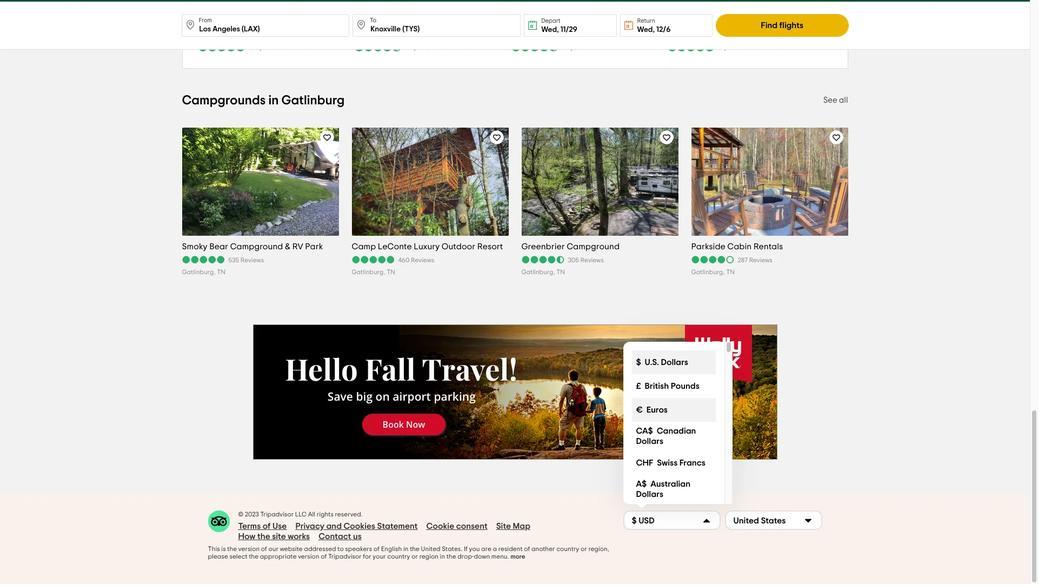 Task type: describe. For each thing, give the bounding box(es) containing it.
cabin
[[727, 242, 752, 251]]

tn for bear
[[217, 269, 225, 275]]

if
[[464, 546, 468, 552]]

dollars for $  u.s. dollars
[[661, 358, 688, 366]]

to
[[338, 546, 344, 552]]

llc
[[295, 511, 307, 518]]

4.5 of 5 bubbles image for smoky
[[354, 42, 402, 51]]

how the site works link
[[238, 532, 310, 542]]

ole smoky whiskey barrelhouse image
[[668, 0, 819, 22]]

smoky for ole smoky whiskey barrelhouse
[[683, 29, 708, 38]]

terms
[[238, 522, 261, 531]]

find
[[761, 21, 778, 30]]

reviews for 30,248 reviews
[[277, 42, 308, 51]]

please
[[208, 553, 228, 560]]

460
[[398, 257, 410, 263]]

gatlinburg, for camp
[[352, 269, 385, 275]]

for
[[363, 553, 371, 560]]

contact
[[319, 532, 351, 541]]

1 horizontal spatial country
[[557, 546, 579, 552]]

campgrounds in gatlinburg link
[[182, 94, 345, 107]]

sugarlands
[[198, 29, 242, 38]]

advertisement region
[[253, 324, 777, 460]]

united states
[[734, 516, 786, 525]]

privacy and cookies statement link
[[295, 521, 418, 532]]

leconte
[[378, 242, 412, 251]]

our
[[269, 546, 278, 552]]

smoky bear campground & rv park link
[[182, 241, 339, 252]]

5.0 of 5 bubbles image for sugarlands
[[198, 42, 245, 51]]

english
[[381, 546, 402, 552]]

535
[[228, 257, 239, 263]]

0 horizontal spatial smoky
[[182, 242, 207, 251]]

aquarium
[[542, 29, 580, 38]]

your
[[373, 553, 386, 560]]

contact us
[[319, 532, 362, 541]]

a$  australian dollars
[[636, 480, 691, 499]]

campgrounds in gatlinburg
[[182, 94, 345, 107]]

wed, for wed, 11/29
[[541, 26, 559, 34]]

depart
[[541, 18, 561, 24]]

this is the version of our website addressed to speakers of english in the united states
[[208, 546, 461, 552]]

contact us link
[[319, 532, 362, 542]]

305
[[568, 257, 579, 263]]

cookies
[[344, 522, 375, 531]]

campgrounds
[[182, 94, 266, 107]]

gatlinburg, tn for parkside
[[691, 269, 735, 275]]

and
[[326, 522, 342, 531]]

287 reviews
[[738, 257, 773, 263]]

down
[[474, 553, 490, 560]]

site map link
[[496, 521, 530, 532]]

website
[[280, 546, 303, 552]]

sugarlands distilling company image
[[198, 0, 349, 22]]

tn for leconte
[[387, 269, 395, 275]]

barrelhouse
[[744, 29, 791, 38]]

in inside . if you are a resident of another country or region, please select the appropriate version of tripadvisor for your country or region in the drop-down menu.
[[440, 553, 445, 560]]

the inside site map how the site works
[[257, 532, 270, 541]]

privacy
[[295, 522, 325, 531]]

how
[[238, 532, 255, 541]]

305 reviews
[[568, 257, 604, 263]]

11/29
[[561, 26, 577, 34]]

ca$  canadian dollars
[[636, 427, 696, 446]]

©
[[238, 511, 243, 518]]

park
[[305, 242, 323, 251]]

cookie consent
[[426, 522, 488, 531]]

4.5 of 5 bubbles image for aquarium
[[511, 42, 558, 51]]

city or airport text field for from
[[181, 14, 350, 37]]

find flights button
[[716, 14, 849, 37]]

460 reviews
[[398, 257, 434, 263]]

rights
[[317, 511, 334, 518]]

return wed, 12/6
[[637, 18, 671, 34]]

smokies
[[606, 29, 638, 38]]

smoky bear campground & rv park image
[[165, 110, 356, 253]]

287
[[738, 257, 748, 263]]

ole smoky image
[[355, 0, 506, 22]]

see all
[[823, 96, 848, 104]]

2 campground from the left
[[567, 242, 620, 251]]

distilling
[[244, 29, 277, 38]]

dollars for a$  australian dollars
[[636, 490, 664, 499]]

$ usd button
[[623, 511, 721, 530]]

region,
[[589, 546, 609, 552]]

30,248
[[250, 42, 275, 51]]

reviews for 5,188 reviews
[[740, 42, 771, 51]]

outdoor
[[442, 242, 476, 251]]

camp leconte luxury outdoor resort link
[[352, 241, 509, 252]]

of up your
[[374, 546, 380, 552]]

use
[[273, 522, 287, 531]]

30,248 reviews
[[250, 42, 308, 51]]

of up how the site works link
[[263, 522, 271, 531]]

you
[[469, 546, 480, 552]]

parkside
[[691, 242, 726, 251]]

addressed
[[304, 546, 336, 552]]

$  u.s.
[[636, 358, 659, 366]]

ole for ole smoky
[[354, 29, 368, 38]]

gatlinburg, for smoky
[[182, 269, 216, 275]]

chf  swiss francs
[[636, 458, 706, 467]]

sugarlands distilling company
[[198, 29, 317, 38]]

another
[[532, 546, 555, 552]]

smoky for ole smoky
[[370, 29, 395, 38]]

tn for cabin
[[726, 269, 735, 275]]

tn for campground
[[557, 269, 565, 275]]

$  u.s. dollars
[[636, 358, 688, 366]]

. if you are a resident of another country or region, please select the appropriate version of tripadvisor for your country or region in the drop-down menu.
[[208, 546, 609, 560]]

of up more button
[[524, 546, 530, 552]]

gatlinburg, tn for smoky
[[182, 269, 225, 275]]

site
[[272, 532, 286, 541]]

wed, for wed, 12/6
[[637, 26, 655, 34]]

&
[[285, 242, 291, 251]]

reviews for 14,406 reviews
[[433, 42, 464, 51]]

© 2023 tripadvisor llc all rights reserved.
[[238, 511, 363, 518]]

ca$  canadian
[[636, 427, 696, 435]]

francs
[[680, 458, 706, 467]]

united inside 'popup button'
[[734, 516, 759, 525]]

gatlinburg, tn for camp
[[352, 269, 395, 275]]

gatlinburg, for parkside
[[691, 269, 725, 275]]

1 vertical spatial or
[[412, 553, 418, 560]]

chf  swiss
[[636, 458, 678, 467]]

5,188
[[719, 42, 738, 51]]

of left our
[[261, 546, 267, 552]]

greenbrier campground image
[[504, 110, 696, 253]]



Task type: locate. For each thing, give the bounding box(es) containing it.
1 horizontal spatial united
[[734, 516, 759, 525]]

14,406
[[406, 42, 431, 51]]

version
[[238, 546, 260, 552], [298, 553, 319, 560]]

reviews down rentals
[[749, 257, 773, 263]]

gatlinburg, tn down greenbrier
[[522, 269, 565, 275]]

gatlinburg, down camp
[[352, 269, 385, 275]]

wed, inside depart wed, 11/29
[[541, 26, 559, 34]]

wed,
[[541, 26, 559, 34], [637, 26, 655, 34]]

campground up the 535 reviews
[[230, 242, 283, 251]]

smoky left whiskey
[[683, 29, 708, 38]]

0 horizontal spatial city or airport text field
[[181, 14, 350, 37]]

whiskey
[[710, 29, 742, 38]]

1 horizontal spatial ole
[[667, 29, 681, 38]]

0 vertical spatial country
[[557, 546, 579, 552]]

0 horizontal spatial 5.0 of 5 bubbles image
[[198, 42, 245, 51]]

gatlinburg, tn for greenbrier
[[522, 269, 565, 275]]

1 horizontal spatial tripadvisor
[[328, 553, 362, 560]]

1 vertical spatial states
[[442, 546, 461, 552]]

more button
[[511, 553, 525, 560]]

company
[[279, 29, 317, 38]]

0 horizontal spatial or
[[412, 553, 418, 560]]

country
[[557, 546, 579, 552], [387, 553, 410, 560]]

terms of use
[[238, 522, 287, 531]]

ripley's aquarium of the smokies image
[[511, 0, 662, 22]]

the right is
[[227, 546, 237, 552]]

ripley's
[[511, 29, 540, 38]]

ole for ole smoky whiskey barrelhouse
[[667, 29, 681, 38]]

1 city or airport text field from the left
[[181, 14, 350, 37]]

3 tn from the left
[[557, 269, 565, 275]]

the left drop-
[[447, 553, 456, 560]]

dollars inside a$  australian dollars
[[636, 490, 664, 499]]

speakers
[[345, 546, 372, 552]]

dollars for ca$  canadian dollars
[[636, 437, 664, 446]]

of
[[581, 29, 590, 38], [263, 522, 271, 531], [261, 546, 267, 552], [374, 546, 380, 552], [524, 546, 530, 552], [321, 553, 327, 560]]

2 4.5 of 5 bubbles image from the left
[[511, 42, 558, 51]]

1 horizontal spatial campground
[[567, 242, 620, 251]]

1 horizontal spatial version
[[298, 553, 319, 560]]

country down english
[[387, 553, 410, 560]]

tripadvisor inside . if you are a resident of another country or region, please select the appropriate version of tripadvisor for your country or region in the drop-down menu.
[[328, 553, 362, 560]]

5.0 of 5 bubbles image down sugarlands
[[198, 42, 245, 51]]

luxury
[[414, 242, 440, 251]]

greenbrier campground link
[[522, 241, 678, 252]]

ole
[[354, 29, 368, 38], [667, 29, 681, 38]]

city or airport text field up 14,406 reviews
[[353, 14, 521, 37]]

see
[[823, 96, 837, 104]]

1 horizontal spatial city or airport text field
[[353, 14, 521, 37]]

flights
[[780, 21, 804, 30]]

ripley's aquarium of the smokies
[[511, 29, 638, 38]]

4.5 of 5 bubbles image down ole smoky
[[354, 42, 402, 51]]

in right region
[[440, 553, 445, 560]]

gatlinburg,
[[182, 269, 216, 275], [352, 269, 385, 275], [522, 269, 555, 275], [691, 269, 725, 275]]

smoky down to
[[370, 29, 395, 38]]

0 horizontal spatial in
[[268, 94, 279, 107]]

reviews down the greenbrier campground link
[[581, 257, 604, 263]]

in right english
[[403, 546, 409, 552]]

0 horizontal spatial campground
[[230, 242, 283, 251]]

smoky left the bear
[[182, 242, 207, 251]]

camp leconte luxury outdoor resort image
[[352, 101, 509, 262]]

or left region
[[412, 553, 418, 560]]

1 horizontal spatial or
[[581, 546, 587, 552]]

rentals
[[754, 242, 783, 251]]

2 horizontal spatial smoky
[[683, 29, 708, 38]]

site
[[496, 522, 511, 531]]

2 gatlinburg, from the left
[[352, 269, 385, 275]]

2 horizontal spatial in
[[440, 553, 445, 560]]

0 horizontal spatial states
[[442, 546, 461, 552]]

1 vertical spatial in
[[403, 546, 409, 552]]

wed, down depart
[[541, 26, 559, 34]]

wed, down return
[[637, 26, 655, 34]]

tripadvisor down the to
[[328, 553, 362, 560]]

ole smoky whiskey barrelhouse
[[667, 29, 791, 38]]

city or airport text field up 30,248 at the top left of the page
[[181, 14, 350, 37]]

of down the "addressed"
[[321, 553, 327, 560]]

0 vertical spatial united
[[734, 516, 759, 525]]

12/6
[[656, 26, 671, 34]]

parkside cabin rentals image
[[689, 127, 851, 236]]

a
[[493, 546, 497, 552]]

campground
[[230, 242, 283, 251], [567, 242, 620, 251]]

privacy and cookies statement
[[295, 522, 418, 531]]

reviews for 460 reviews
[[411, 257, 434, 263]]

dollars inside the ca$  canadian dollars
[[636, 437, 664, 446]]

1 4.5 of 5 bubbles image from the left
[[354, 42, 402, 51]]

version down how
[[238, 546, 260, 552]]

in
[[268, 94, 279, 107], [403, 546, 409, 552], [440, 553, 445, 560]]

tripadvisor up use
[[260, 511, 294, 518]]

1 horizontal spatial states
[[761, 516, 786, 525]]

cookie
[[426, 522, 454, 531]]

.
[[461, 546, 462, 552]]

united states button
[[725, 511, 822, 530]]

greenbrier campground
[[522, 242, 620, 251]]

find flights
[[761, 21, 804, 30]]

terms of use link
[[238, 521, 287, 532]]

1 horizontal spatial in
[[403, 546, 409, 552]]

0 vertical spatial tripadvisor
[[260, 511, 294, 518]]

reviews down the smokies
[[587, 42, 619, 51]]

reviews for 305 reviews
[[581, 257, 604, 263]]

0 vertical spatial dollars
[[661, 358, 688, 366]]

reviews for 535 reviews
[[241, 257, 264, 263]]

535 reviews
[[228, 257, 264, 263]]

dollars
[[661, 358, 688, 366], [636, 437, 664, 446], [636, 490, 664, 499]]

0 horizontal spatial tripadvisor
[[260, 511, 294, 518]]

gatlinburg, for greenbrier
[[522, 269, 555, 275]]

0 vertical spatial states
[[761, 516, 786, 525]]

2 wed, from the left
[[637, 26, 655, 34]]

see all link
[[823, 96, 848, 104]]

15,081 reviews
[[563, 42, 619, 51]]

1 tn from the left
[[217, 269, 225, 275]]

1 horizontal spatial wed,
[[637, 26, 655, 34]]

region
[[419, 553, 439, 560]]

dollars down a$  australian
[[636, 490, 664, 499]]

tripadvisor
[[260, 511, 294, 518], [328, 553, 362, 560]]

reviews for 287 reviews
[[749, 257, 773, 263]]

site map how the site works
[[238, 522, 530, 541]]

€  euros
[[636, 405, 668, 414]]

return
[[637, 18, 655, 24]]

1 gatlinburg, tn from the left
[[182, 269, 225, 275]]

cookie consent button
[[426, 521, 488, 532]]

City or Airport text field
[[181, 14, 350, 37], [353, 14, 521, 37]]

the right select
[[249, 553, 259, 560]]

tn down the bear
[[217, 269, 225, 275]]

gatlinburg, tn down parkside
[[691, 269, 735, 275]]

to
[[370, 17, 376, 23]]

gatlinburg, down parkside
[[691, 269, 725, 275]]

of up 15,081 reviews
[[581, 29, 590, 38]]

1 ole from the left
[[354, 29, 368, 38]]

15,081
[[563, 42, 585, 51]]

3 gatlinburg, from the left
[[522, 269, 555, 275]]

1 vertical spatial united
[[421, 546, 441, 552]]

5.0 of 5 bubbles image
[[198, 42, 245, 51], [667, 42, 715, 51]]

us
[[353, 532, 362, 541]]

select
[[230, 553, 247, 560]]

3 gatlinburg, tn from the left
[[522, 269, 565, 275]]

drop-
[[458, 553, 474, 560]]

0 horizontal spatial country
[[387, 553, 410, 560]]

country right another
[[557, 546, 579, 552]]

the down terms of use link
[[257, 532, 270, 541]]

2023
[[245, 511, 259, 518]]

1 wed, from the left
[[541, 26, 559, 34]]

gatlinburg
[[282, 94, 345, 107]]

more
[[511, 553, 525, 560]]

1 vertical spatial country
[[387, 553, 410, 560]]

gatlinburg, tn down the bear
[[182, 269, 225, 275]]

tn down greenbrier campground
[[557, 269, 565, 275]]

5.0 of 5 bubbles image down "12/6"
[[667, 42, 715, 51]]

menu.
[[491, 553, 509, 560]]

tn down the parkside cabin rentals
[[726, 269, 735, 275]]

gatlinburg, down greenbrier
[[522, 269, 555, 275]]

0 vertical spatial version
[[238, 546, 260, 552]]

2 tn from the left
[[387, 269, 395, 275]]

in left gatlinburg
[[268, 94, 279, 107]]

2 5.0 of 5 bubbles image from the left
[[667, 42, 715, 51]]

2 vertical spatial in
[[440, 553, 445, 560]]

0 horizontal spatial ole
[[354, 29, 368, 38]]

1 vertical spatial tripadvisor
[[328, 553, 362, 560]]

the up region
[[410, 546, 420, 552]]

the up 15,081 reviews
[[591, 29, 604, 38]]

appropriate
[[260, 553, 297, 560]]

5.0 of 5 bubbles image for ole
[[667, 42, 715, 51]]

1 horizontal spatial 5.0 of 5 bubbles image
[[667, 42, 715, 51]]

reviews down barrelhouse
[[740, 42, 771, 51]]

reviews down luxury
[[411, 257, 434, 263]]

1 campground from the left
[[230, 242, 283, 251]]

map
[[513, 522, 530, 531]]

all
[[839, 96, 848, 104]]

1 5.0 of 5 bubbles image from the left
[[198, 42, 245, 51]]

wed, inside return wed, 12/6
[[637, 26, 655, 34]]

2 gatlinburg, tn from the left
[[352, 269, 395, 275]]

list box
[[623, 342, 733, 504]]

list box containing $  u.s. dollars
[[623, 342, 733, 504]]

1 gatlinburg, from the left
[[182, 269, 216, 275]]

1 vertical spatial dollars
[[636, 437, 664, 446]]

reviews down "company" on the left of page
[[277, 42, 308, 51]]

dollars down ca$  canadian
[[636, 437, 664, 446]]

city or airport text field for to
[[353, 14, 521, 37]]

2 city or airport text field from the left
[[353, 14, 521, 37]]

statement
[[377, 522, 418, 531]]

usd
[[639, 516, 655, 525]]

states inside 'popup button'
[[761, 516, 786, 525]]

version down the "addressed"
[[298, 553, 319, 560]]

0 horizontal spatial wed,
[[541, 26, 559, 34]]

gatlinburg, tn
[[182, 269, 225, 275], [352, 269, 395, 275], [522, 269, 565, 275], [691, 269, 735, 275]]

is
[[221, 546, 226, 552]]

1 vertical spatial version
[[298, 553, 319, 560]]

tn down leconte
[[387, 269, 395, 275]]

4 gatlinburg, from the left
[[691, 269, 725, 275]]

4.5 of 5 bubbles image
[[354, 42, 402, 51], [511, 42, 558, 51]]

or left 'region,'
[[581, 546, 587, 552]]

reviews for 15,081 reviews
[[587, 42, 619, 51]]

reviews right 14,406
[[433, 42, 464, 51]]

ole smoky
[[354, 29, 395, 38]]

a$  australian
[[636, 480, 691, 488]]

gatlinburg, down the bear
[[182, 269, 216, 275]]

1 horizontal spatial smoky
[[370, 29, 395, 38]]

0 horizontal spatial version
[[238, 546, 260, 552]]

dollars up £  british pounds
[[661, 358, 688, 366]]

reviews down smoky bear campground & rv park
[[241, 257, 264, 263]]

4 tn from the left
[[726, 269, 735, 275]]

campground up 305 reviews
[[567, 242, 620, 251]]

4 gatlinburg, tn from the left
[[691, 269, 735, 275]]

all
[[308, 511, 315, 518]]

from
[[199, 17, 212, 23]]

bear
[[209, 242, 228, 251]]

2 vertical spatial dollars
[[636, 490, 664, 499]]

or
[[581, 546, 587, 552], [412, 553, 418, 560]]

smoky bear campground & rv park
[[182, 242, 323, 251]]

0 horizontal spatial united
[[421, 546, 441, 552]]

0 horizontal spatial 4.5 of 5 bubbles image
[[354, 42, 402, 51]]

2 ole from the left
[[667, 29, 681, 38]]

0 vertical spatial or
[[581, 546, 587, 552]]

0 vertical spatial in
[[268, 94, 279, 107]]

version inside . if you are a resident of another country or region, please select the appropriate version of tripadvisor for your country or region in the drop-down menu.
[[298, 553, 319, 560]]

gatlinburg, tn down camp
[[352, 269, 395, 275]]

4.5 of 5 bubbles image down the ripley's
[[511, 42, 558, 51]]

1 horizontal spatial 4.5 of 5 bubbles image
[[511, 42, 558, 51]]



Task type: vqa. For each thing, say whether or not it's contained in the screenshot.
In to the middle
yes



